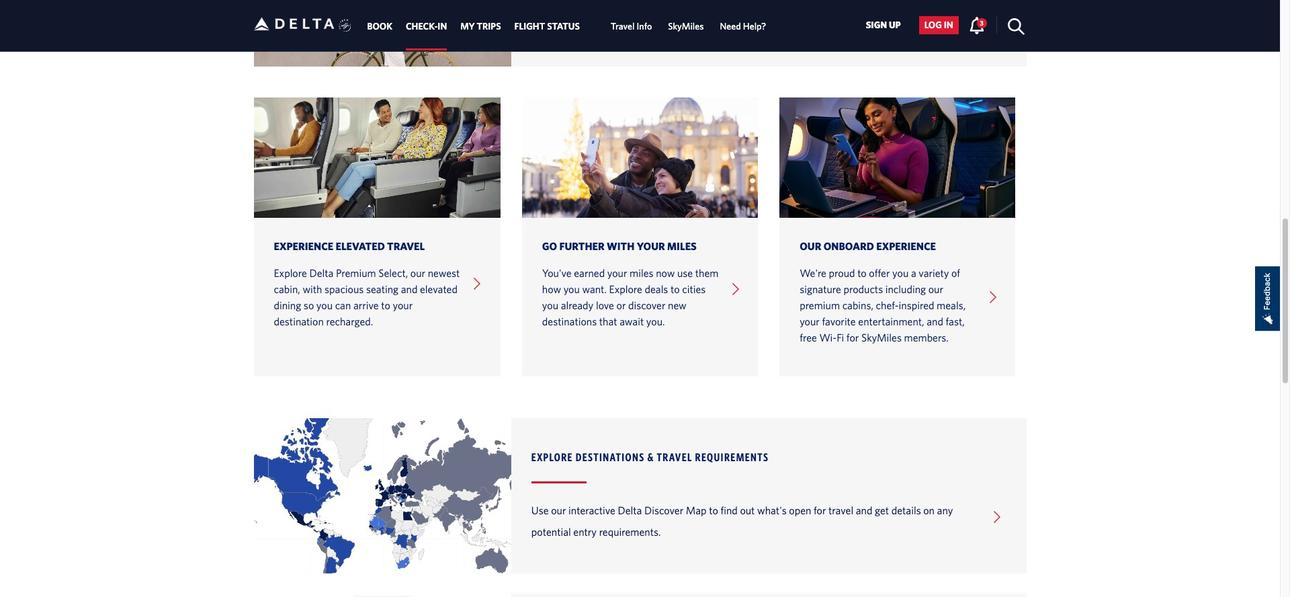 Task type: describe. For each thing, give the bounding box(es) containing it.
1 vertical spatial travel
[[387, 240, 425, 252]]

seating
[[366, 283, 399, 295]]

explore delta premium select, our newest cabin, with spacious seating and elevated dining so you can arrive to your destination recharged.
[[274, 267, 460, 327]]

of
[[952, 267, 961, 279]]

await
[[620, 315, 644, 327]]

for inside we're proud to offer you a variety of signature products including our premium cabins, chef-inspired meals, your favorite entertainment, and fast, free wi-fi for skymiles members.
[[847, 331, 860, 343]]

entertainment,
[[859, 315, 925, 327]]

sign up link
[[861, 16, 907, 34]]

up
[[890, 20, 901, 30]]

want.
[[583, 283, 607, 295]]

including
[[886, 283, 927, 295]]

proud
[[829, 267, 856, 279]]

requirements
[[696, 450, 769, 463]]

and inside with over 1,000 destinations in our network, check out our current flight deals and begin your exploration today to discover your next trip.
[[882, 0, 899, 9]]

check-
[[406, 21, 438, 32]]

offer
[[870, 267, 891, 279]]

with over 1,000 destinations in our network, check out our current flight deals and begin your exploration today to discover your next trip.
[[532, 0, 948, 31]]

&
[[648, 450, 655, 463]]

with over 1,000 destinations in our network, check out our current flight deals and begin your exploration today to discover your next trip. link
[[532, 0, 995, 36]]

status
[[547, 21, 580, 32]]

skymiles inside we're proud to offer you a variety of signature products including our premium cabins, chef-inspired meals, your favorite entertainment, and fast, free wi-fi for skymiles members.
[[862, 331, 902, 343]]

3
[[981, 19, 984, 27]]

now
[[656, 267, 675, 279]]

to inside with over 1,000 destinations in our network, check out our current flight deals and begin your exploration today to discover your next trip.
[[612, 19, 621, 31]]

your inside explore delta premium select, our newest cabin, with spacious seating and elevated dining so you can arrive to your destination recharged.
[[393, 299, 413, 311]]

entry
[[574, 525, 597, 538]]

log in
[[925, 20, 954, 30]]

you've
[[542, 267, 572, 279]]

and inside use our interactive delta discover map to find out what's open for travel and get details on any potential entry requirements.
[[856, 504, 873, 516]]

tab list containing book
[[361, 0, 775, 51]]

variety
[[919, 267, 950, 279]]

explore
[[532, 450, 573, 463]]

2 experience from the left
[[877, 240, 937, 252]]

destination
[[274, 315, 324, 327]]

1,000
[[578, 0, 604, 9]]

delta inside use our interactive delta discover map to find out what's open for travel and get details on any potential entry requirements.
[[618, 504, 642, 516]]

over
[[557, 0, 576, 9]]

help?
[[744, 21, 767, 32]]

info
[[637, 21, 652, 32]]

them
[[696, 267, 719, 279]]

chef-
[[876, 299, 899, 311]]

log in button
[[920, 16, 959, 34]]

in
[[438, 21, 447, 32]]

favorite
[[823, 315, 856, 327]]

how
[[542, 283, 561, 295]]

go further with your miles
[[542, 240, 697, 252]]

details
[[892, 504, 922, 516]]

need
[[720, 21, 741, 32]]

next
[[686, 19, 705, 31]]

our left 'current'
[[779, 0, 794, 9]]

cities
[[683, 283, 706, 295]]

your inside you've earned your miles now use them how you want. explore deals to cities you already love or discover new destinations that await you.
[[608, 267, 628, 279]]

check-in
[[406, 21, 447, 32]]

your inside we're proud to offer you a variety of signature products including our premium cabins, chef-inspired meals, your favorite entertainment, and fast, free wi-fi for skymiles members.
[[800, 315, 820, 327]]

fi
[[837, 331, 845, 343]]

travel info link
[[611, 14, 652, 39]]

to inside we're proud to offer you a variety of signature products including our premium cabins, chef-inspired meals, your favorite entertainment, and fast, free wi-fi for skymiles members.
[[858, 267, 867, 279]]

book
[[367, 21, 393, 32]]

so
[[304, 299, 314, 311]]

explore inside you've earned your miles now use them how you want. explore deals to cities you already love or discover new destinations that await you.
[[610, 283, 643, 295]]

in inside with over 1,000 destinations in our network, check out our current flight deals and begin your exploration today to discover your next trip.
[[664, 0, 672, 9]]

exploration
[[532, 19, 582, 31]]

requirements.
[[599, 525, 661, 538]]

skyteam image
[[339, 5, 352, 47]]

get
[[875, 504, 890, 516]]

use our interactive delta discover map to find out what's open for travel and get details on any potential entry requirements.
[[532, 504, 954, 538]]

what's
[[758, 504, 787, 516]]

destinations inside with over 1,000 destinations in our network, check out our current flight deals and begin your exploration today to discover your next trip.
[[607, 0, 661, 9]]

your left next
[[663, 19, 683, 31]]

spacious
[[325, 283, 364, 295]]

flight
[[831, 0, 854, 9]]

signature
[[800, 283, 842, 295]]

find
[[721, 504, 738, 516]]

my trips
[[461, 21, 501, 32]]

or
[[617, 299, 626, 311]]

elevated
[[420, 283, 458, 295]]

love
[[596, 299, 615, 311]]

log
[[925, 20, 943, 30]]

our inside use our interactive delta discover map to find out what's open for travel and get details on any potential entry requirements.
[[551, 504, 566, 516]]

travel
[[657, 450, 693, 463]]

products
[[844, 283, 884, 295]]

free
[[800, 331, 817, 343]]

1 vertical spatial with
[[607, 240, 635, 252]]

earned
[[574, 267, 605, 279]]

destinations
[[576, 450, 645, 463]]

deals inside you've earned your miles now use them how you want. explore deals to cities you already love or discover new destinations that await you.
[[645, 283, 669, 295]]

use
[[678, 267, 693, 279]]

newest
[[428, 267, 460, 279]]

need help?
[[720, 21, 767, 32]]

out for find
[[741, 504, 755, 516]]

we're proud to offer you a variety of signature products including our premium cabins, chef-inspired meals, your favorite entertainment, and fast, free wi-fi for skymiles members.
[[800, 267, 966, 343]]

check-in link
[[406, 14, 447, 39]]



Task type: vqa. For each thing, say whether or not it's contained in the screenshot.
Updated Bag & Travel Fees
no



Task type: locate. For each thing, give the bounding box(es) containing it.
1 horizontal spatial travel
[[611, 21, 635, 32]]

to up new
[[671, 283, 680, 295]]

new
[[668, 299, 687, 311]]

need help? link
[[720, 14, 767, 39]]

explore inside explore delta premium select, our newest cabin, with spacious seating and elevated dining so you can arrive to your destination recharged.
[[274, 267, 307, 279]]

in
[[664, 0, 672, 9], [945, 20, 954, 30]]

0 vertical spatial in
[[664, 0, 672, 9]]

1 vertical spatial for
[[814, 504, 827, 516]]

network,
[[692, 0, 731, 9]]

elevated
[[336, 240, 385, 252]]

inspired
[[899, 299, 935, 311]]

1 horizontal spatial delta
[[618, 504, 642, 516]]

out right find at the bottom of page
[[741, 504, 755, 516]]

1 horizontal spatial in
[[945, 20, 954, 30]]

our up skymiles link at the right top of page
[[674, 0, 689, 9]]

book link
[[367, 14, 393, 39]]

skymiles
[[669, 21, 704, 32], [862, 331, 902, 343]]

map
[[686, 504, 707, 516]]

1 vertical spatial explore
[[610, 283, 643, 295]]

sign up
[[866, 20, 901, 30]]

you left a
[[893, 267, 909, 279]]

and up the 'members.'
[[927, 315, 944, 327]]

0 vertical spatial for
[[847, 331, 860, 343]]

your left miles
[[608, 267, 628, 279]]

1 horizontal spatial out
[[761, 0, 776, 9]]

1 horizontal spatial skymiles
[[862, 331, 902, 343]]

onboard
[[824, 240, 875, 252]]

0 horizontal spatial for
[[814, 504, 827, 516]]

you down how
[[542, 299, 559, 311]]

travel left info
[[611, 21, 635, 32]]

discover
[[645, 504, 684, 516]]

you inside explore delta premium select, our newest cabin, with spacious seating and elevated dining so you can arrive to your destination recharged.
[[317, 299, 333, 311]]

tab list
[[361, 0, 775, 51]]

explore up or
[[610, 283, 643, 295]]

explore destinations & travel requirements
[[532, 450, 769, 463]]

your
[[928, 0, 948, 9], [663, 19, 683, 31], [608, 267, 628, 279], [393, 299, 413, 311], [800, 315, 820, 327]]

our inside explore delta premium select, our newest cabin, with spacious seating and elevated dining so you can arrive to your destination recharged.
[[411, 267, 426, 279]]

you right so
[[317, 299, 333, 311]]

0 vertical spatial travel
[[611, 21, 635, 32]]

our onboard experience
[[800, 240, 937, 252]]

travel up select,
[[387, 240, 425, 252]]

1 vertical spatial discover
[[629, 299, 666, 311]]

0 horizontal spatial travel
[[387, 240, 425, 252]]

with up flight status link
[[532, 0, 554, 9]]

deals down now
[[645, 283, 669, 295]]

you've earned your miles now use them how you want. explore deals to cities you already love or discover new destinations that await you.
[[542, 267, 719, 327]]

0 horizontal spatial skymiles
[[669, 21, 704, 32]]

open
[[790, 504, 812, 516]]

to left find at the bottom of page
[[709, 504, 719, 516]]

recharged.
[[326, 315, 373, 327]]

to up products
[[858, 267, 867, 279]]

1 vertical spatial destinations
[[542, 315, 597, 327]]

1 vertical spatial out
[[741, 504, 755, 516]]

1 vertical spatial delta
[[618, 504, 642, 516]]

1 horizontal spatial with
[[607, 240, 635, 252]]

meals,
[[937, 299, 966, 311]]

trips
[[477, 21, 501, 32]]

1 vertical spatial deals
[[645, 283, 669, 295]]

out
[[761, 0, 776, 9], [741, 504, 755, 516]]

in right log
[[945, 20, 954, 30]]

0 vertical spatial out
[[761, 0, 776, 9]]

1 horizontal spatial explore
[[610, 283, 643, 295]]

0 vertical spatial with
[[532, 0, 554, 9]]

go
[[542, 240, 558, 252]]

with inside with over 1,000 destinations in our network, check out our current flight deals and begin your exploration today to discover your next trip.
[[532, 0, 554, 9]]

and left get at bottom
[[856, 504, 873, 516]]

0 vertical spatial delta
[[310, 267, 334, 279]]

destinations down 'already'
[[542, 315, 597, 327]]

delta up requirements. in the bottom of the page
[[618, 504, 642, 516]]

delta inside explore delta premium select, our newest cabin, with spacious seating and elevated dining so you can arrive to your destination recharged.
[[310, 267, 334, 279]]

to down seating
[[381, 299, 391, 311]]

skymiles down entertainment,
[[862, 331, 902, 343]]

potential
[[532, 525, 571, 538]]

our right select,
[[411, 267, 426, 279]]

check
[[733, 0, 759, 9]]

and up up
[[882, 0, 899, 9]]

out right "check"
[[761, 0, 776, 9]]

your up log in
[[928, 0, 948, 9]]

my
[[461, 21, 475, 32]]

1 vertical spatial in
[[945, 20, 954, 30]]

interactive
[[569, 504, 616, 516]]

deals inside with over 1,000 destinations in our network, check out our current flight deals and begin your exploration today to discover your next trip.
[[856, 0, 880, 9]]

our down variety
[[929, 283, 944, 295]]

with left the your
[[607, 240, 635, 252]]

arrive
[[354, 299, 379, 311]]

sign
[[866, 20, 888, 30]]

0 vertical spatial destinations
[[607, 0, 661, 9]]

0 horizontal spatial destinations
[[542, 315, 597, 327]]

your up free
[[800, 315, 820, 327]]

you up 'already'
[[564, 283, 580, 295]]

1 horizontal spatial experience
[[877, 240, 937, 252]]

0 horizontal spatial experience
[[274, 240, 334, 252]]

0 vertical spatial explore
[[274, 267, 307, 279]]

for right fi
[[847, 331, 860, 343]]

discover inside you've earned your miles now use them how you want. explore deals to cities you already love or discover new destinations that await you.
[[629, 299, 666, 311]]

destinations inside you've earned your miles now use them how you want. explore deals to cities you already love or discover new destinations that await you.
[[542, 315, 597, 327]]

delta up with
[[310, 267, 334, 279]]

for inside use our interactive delta discover map to find out what's open for travel and get details on any potential entry requirements.
[[814, 504, 827, 516]]

to inside use our interactive delta discover map to find out what's open for travel and get details on any potential entry requirements.
[[709, 504, 719, 516]]

3 link
[[969, 16, 987, 33]]

skymiles link
[[669, 14, 704, 39]]

out for check
[[761, 0, 776, 9]]

0 horizontal spatial in
[[664, 0, 672, 9]]

premium
[[800, 299, 840, 311]]

explore up cabin,
[[274, 267, 307, 279]]

our
[[674, 0, 689, 9], [779, 0, 794, 9], [411, 267, 426, 279], [929, 283, 944, 295], [551, 504, 566, 516]]

flight status link
[[515, 14, 580, 39]]

with
[[532, 0, 554, 9], [607, 240, 635, 252]]

destinations up travel info link
[[607, 0, 661, 9]]

and inside explore delta premium select, our newest cabin, with spacious seating and elevated dining so you can arrive to your destination recharged.
[[401, 283, 418, 295]]

delta air lines image
[[254, 3, 334, 45]]

0 vertical spatial skymiles
[[669, 21, 704, 32]]

that
[[600, 315, 618, 327]]

today
[[584, 19, 610, 31]]

fast,
[[946, 315, 965, 327]]

discover up 'you.'
[[629, 299, 666, 311]]

skymiles left the trip.
[[669, 21, 704, 32]]

flight status
[[515, 21, 580, 32]]

and inside we're proud to offer you a variety of signature products including our premium cabins, chef-inspired meals, your favorite entertainment, and fast, free wi-fi for skymiles members.
[[927, 315, 944, 327]]

in inside button
[[945, 20, 954, 30]]

0 vertical spatial discover
[[623, 19, 661, 31]]

0 vertical spatial deals
[[856, 0, 880, 9]]

can
[[335, 299, 351, 311]]

0 horizontal spatial explore
[[274, 267, 307, 279]]

cabin,
[[274, 283, 300, 295]]

trip.
[[707, 19, 725, 31]]

dining
[[274, 299, 301, 311]]

cabins,
[[843, 299, 874, 311]]

deals up sign
[[856, 0, 880, 9]]

discover left skymiles link at the right top of page
[[623, 19, 661, 31]]

our
[[800, 240, 822, 252]]

deals
[[856, 0, 880, 9], [645, 283, 669, 295]]

1 horizontal spatial destinations
[[607, 0, 661, 9]]

members.
[[905, 331, 949, 343]]

your down seating
[[393, 299, 413, 311]]

our right 'use'
[[551, 504, 566, 516]]

in up skymiles link at the right top of page
[[664, 0, 672, 9]]

experience up a
[[877, 240, 937, 252]]

experience up with
[[274, 240, 334, 252]]

already
[[561, 299, 594, 311]]

to right today on the left of the page
[[612, 19, 621, 31]]

travel
[[829, 504, 854, 516]]

to inside you've earned your miles now use them how you want. explore deals to cities you already love or discover new destinations that await you.
[[671, 283, 680, 295]]

discover
[[623, 19, 661, 31], [629, 299, 666, 311]]

premium
[[336, 267, 376, 279]]

1 horizontal spatial for
[[847, 331, 860, 343]]

you inside we're proud to offer you a variety of signature products including our premium cabins, chef-inspired meals, your favorite entertainment, and fast, free wi-fi for skymiles members.
[[893, 267, 909, 279]]

discover inside with over 1,000 destinations in our network, check out our current flight deals and begin your exploration today to discover your next trip.
[[623, 19, 661, 31]]

select,
[[379, 267, 408, 279]]

further
[[560, 240, 605, 252]]

0 horizontal spatial out
[[741, 504, 755, 516]]

for right open
[[814, 504, 827, 516]]

we're
[[800, 267, 827, 279]]

our inside we're proud to offer you a variety of signature products including our premium cabins, chef-inspired meals, your favorite entertainment, and fast, free wi-fi for skymiles members.
[[929, 283, 944, 295]]

you.
[[647, 315, 665, 327]]

use
[[532, 504, 549, 516]]

any
[[938, 504, 954, 516]]

1 horizontal spatial deals
[[856, 0, 880, 9]]

0 horizontal spatial deals
[[645, 283, 669, 295]]

to inside explore delta premium select, our newest cabin, with spacious seating and elevated dining so you can arrive to your destination recharged.
[[381, 299, 391, 311]]

1 experience from the left
[[274, 240, 334, 252]]

and down select,
[[401, 283, 418, 295]]

for
[[847, 331, 860, 343], [814, 504, 827, 516]]

on
[[924, 504, 935, 516]]

1 vertical spatial skymiles
[[862, 331, 902, 343]]

my trips link
[[461, 14, 501, 39]]

current
[[796, 0, 828, 9]]

out inside use our interactive delta discover map to find out what's open for travel and get details on any potential entry requirements.
[[741, 504, 755, 516]]

with
[[303, 283, 322, 295]]

wi-
[[820, 331, 837, 343]]

out inside with over 1,000 destinations in our network, check out our current flight deals and begin your exploration today to discover your next trip.
[[761, 0, 776, 9]]

0 horizontal spatial delta
[[310, 267, 334, 279]]

0 horizontal spatial with
[[532, 0, 554, 9]]



